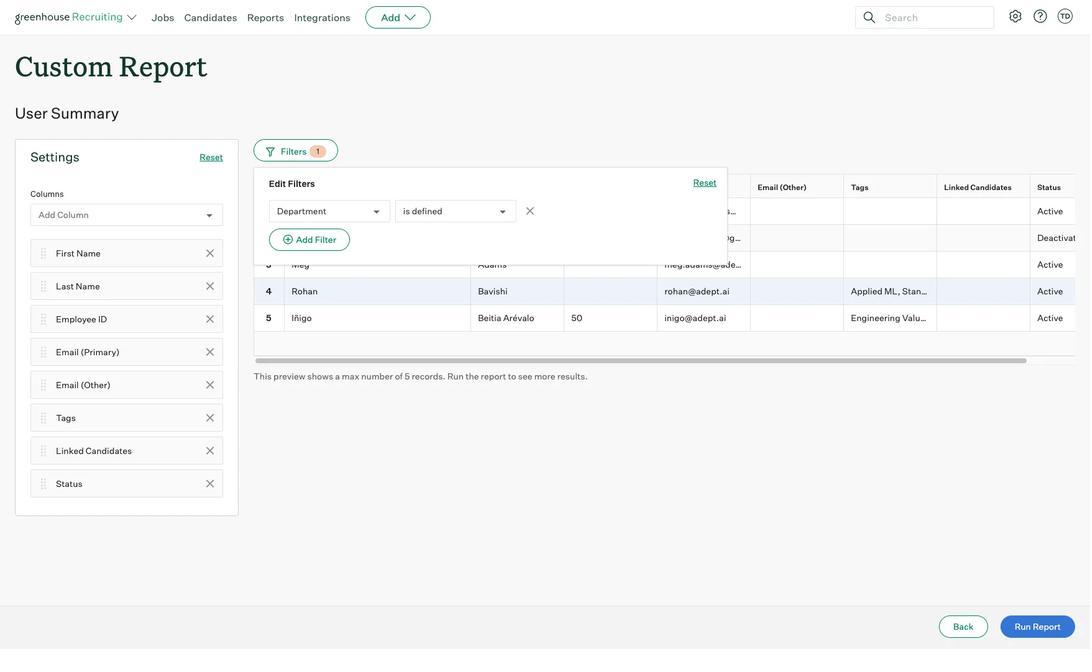 Task type: locate. For each thing, give the bounding box(es) containing it.
1 active from the top
[[1038, 206, 1064, 217]]

1 vertical spatial 1
[[267, 206, 271, 217]]

add filter
[[296, 235, 336, 245]]

0 vertical spatial filters
[[281, 146, 307, 157]]

status
[[1038, 183, 1062, 192], [56, 479, 83, 489]]

0 vertical spatial reset
[[200, 152, 223, 162]]

1 vertical spatial add
[[39, 210, 55, 220]]

1 horizontal spatial reset
[[694, 177, 717, 188]]

values
[[903, 313, 930, 323]]

david
[[292, 206, 315, 217]]

2 row from the top
[[254, 199, 1091, 225]]

report inside button
[[1034, 622, 1062, 633]]

1 horizontal spatial linked
[[945, 183, 970, 192]]

reset link for settings
[[200, 152, 223, 162]]

email (primary)
[[665, 183, 722, 192], [56, 347, 120, 357]]

row up megadams40@gmail.com
[[254, 199, 1091, 225]]

row down rohan@adept.ai in the top right of the page
[[254, 305, 1091, 332]]

1 vertical spatial tags
[[56, 413, 76, 423]]

3 cell
[[254, 252, 285, 279]]

0 horizontal spatial add
[[39, 210, 55, 220]]

row
[[254, 174, 1091, 201], [254, 199, 1091, 225], [254, 225, 1091, 252], [254, 252, 1091, 279], [254, 279, 1091, 305], [254, 305, 1091, 332]]

integrations
[[294, 11, 351, 24]]

front
[[1004, 313, 1026, 323]]

(primary) inside email (primary) column header
[[687, 183, 722, 192]]

3
[[266, 259, 272, 270]]

0 horizontal spatial first name
[[56, 248, 101, 259]]

meg.adams@adept.ai
[[665, 259, 755, 270]]

1 vertical spatial 5
[[405, 371, 410, 382]]

run right back
[[1015, 622, 1032, 633]]

add for add column
[[39, 210, 55, 220]]

last
[[56, 281, 74, 291]]

integrations link
[[294, 11, 351, 24]]

active for inigo@adept.ai
[[1038, 313, 1064, 323]]

swe
[[976, 286, 996, 297]]

row containing 5
[[254, 305, 1091, 332]]

filters right edit
[[288, 179, 315, 189]]

reset link for edit filters
[[694, 177, 717, 190]]

table
[[254, 174, 1091, 356]]

rohan
[[292, 286, 318, 297]]

0 horizontal spatial linked
[[56, 446, 84, 456]]

reset link
[[200, 152, 223, 162], [694, 177, 717, 190]]

0 horizontal spatial run
[[448, 371, 464, 382]]

summary
[[51, 104, 119, 123]]

0 horizontal spatial first
[[56, 248, 75, 259]]

candidates link
[[184, 11, 237, 24]]

1 horizontal spatial tags
[[852, 183, 869, 192]]

1 vertical spatial run
[[1015, 622, 1032, 633]]

1 horizontal spatial 1
[[317, 147, 320, 156]]

1 vertical spatial status
[[56, 479, 83, 489]]

reports link
[[247, 11, 284, 24]]

1 horizontal spatial first name
[[292, 183, 332, 192]]

row up meg.adams@adept.ai at top right
[[254, 225, 1091, 252]]

email (other)
[[758, 183, 807, 192], [56, 380, 111, 390]]

custom report
[[15, 47, 207, 84]]

0 vertical spatial tags
[[852, 183, 869, 192]]

first name up last name
[[56, 248, 101, 259]]

to
[[508, 371, 517, 382]]

tags
[[852, 183, 869, 192], [56, 413, 76, 423]]

row containing 3
[[254, 252, 1091, 279]]

first right edit
[[292, 183, 309, 192]]

employee
[[56, 314, 96, 324]]

add
[[381, 11, 401, 24], [39, 210, 55, 220], [296, 235, 313, 245]]

linked candidates column header
[[938, 175, 1034, 201]]

5 inside 'cell'
[[266, 313, 272, 323]]

applied
[[852, 286, 883, 297]]

candidates
[[184, 11, 237, 24], [971, 183, 1012, 192], [86, 446, 132, 456]]

back button
[[940, 616, 989, 639]]

run left the on the bottom of page
[[448, 371, 464, 382]]

name up last name
[[77, 248, 101, 259]]

1 vertical spatial candidates
[[971, 183, 1012, 192]]

1 horizontal spatial candidates
[[184, 11, 237, 24]]

report
[[119, 47, 207, 84], [1034, 622, 1062, 633]]

this
[[254, 371, 272, 382]]

1 horizontal spatial linked candidates
[[945, 183, 1012, 192]]

1 vertical spatial first
[[56, 248, 75, 259]]

5
[[266, 313, 272, 323], [405, 371, 410, 382]]

meg
[[292, 259, 310, 270]]

0 horizontal spatial report
[[119, 47, 207, 84]]

(primary)
[[687, 183, 722, 192], [81, 347, 120, 357]]

1 vertical spatial filters
[[288, 179, 315, 189]]

1 horizontal spatial email (primary)
[[665, 183, 722, 192]]

0 vertical spatial reset link
[[200, 152, 223, 162]]

2 horizontal spatial candidates
[[971, 183, 1012, 192]]

add inside "add" popup button
[[381, 11, 401, 24]]

reset
[[200, 152, 223, 162], [694, 177, 717, 188]]

(other) inside column header
[[780, 183, 807, 192]]

1 horizontal spatial email (other)
[[758, 183, 807, 192]]

deactivated
[[1038, 233, 1087, 243]]

3 row from the top
[[254, 225, 1091, 252]]

linked
[[945, 183, 970, 192], [56, 446, 84, 456]]

reset link up david.abrahams@adept.ai
[[694, 177, 717, 190]]

0 vertical spatial linked
[[945, 183, 970, 192]]

1 horizontal spatial (primary)
[[687, 183, 722, 192]]

email (primary) up david.abrahams@adept.ai
[[665, 183, 722, 192]]

arévalo
[[504, 313, 535, 323]]

filters
[[281, 146, 307, 157], [288, 179, 315, 189]]

0 horizontal spatial (primary)
[[81, 347, 120, 357]]

email (primary) down the employee id on the top left of the page
[[56, 347, 120, 357]]

number
[[361, 371, 393, 382]]

0 horizontal spatial email (other)
[[56, 380, 111, 390]]

5 right of
[[405, 371, 410, 382]]

ml,
[[885, 286, 901, 297]]

see
[[519, 371, 533, 382]]

add filter button
[[269, 229, 350, 251]]

run inside button
[[1015, 622, 1032, 633]]

add inside add filter button
[[296, 235, 313, 245]]

0 vertical spatial candidates
[[184, 11, 237, 24]]

0 horizontal spatial 1
[[267, 206, 271, 217]]

reset left filter icon
[[200, 152, 223, 162]]

1 horizontal spatial reset link
[[694, 177, 717, 190]]

0 horizontal spatial reset
[[200, 152, 223, 162]]

active
[[1038, 206, 1064, 217], [1038, 259, 1064, 270], [1038, 286, 1064, 297], [1038, 313, 1064, 323]]

engineering values & product sense, front end coding, sta
[[852, 313, 1091, 323]]

active down deactivated
[[1038, 259, 1064, 270]]

0 horizontal spatial 5
[[266, 313, 272, 323]]

0 vertical spatial email (other)
[[758, 183, 807, 192]]

0 vertical spatial status
[[1038, 183, 1062, 192]]

td button
[[1056, 6, 1076, 26]]

1 vertical spatial (other)
[[81, 380, 111, 390]]

sta
[[1080, 313, 1091, 323]]

engineering
[[852, 313, 901, 323]]

active up deactivated
[[1038, 206, 1064, 217]]

cell
[[565, 199, 658, 225], [751, 199, 845, 225], [845, 199, 938, 225], [938, 199, 1031, 225], [471, 225, 565, 252], [565, 225, 658, 252], [751, 225, 845, 252], [845, 225, 938, 252], [938, 225, 1031, 252], [565, 252, 658, 279], [751, 252, 845, 279], [845, 252, 938, 279], [938, 252, 1031, 279], [565, 279, 658, 305], [751, 279, 845, 305], [938, 279, 1031, 305], [751, 305, 845, 332], [938, 305, 1031, 332]]

a
[[335, 371, 340, 382]]

of
[[395, 371, 403, 382]]

settings
[[30, 149, 79, 165]]

reset up david.abrahams@adept.ai
[[694, 177, 717, 188]]

1 horizontal spatial status
[[1038, 183, 1062, 192]]

5 down "4" cell
[[266, 313, 272, 323]]

1 right filter icon
[[317, 147, 320, 156]]

1 vertical spatial email (primary)
[[56, 347, 120, 357]]

1 horizontal spatial (other)
[[780, 183, 807, 192]]

4 row from the top
[[254, 252, 1091, 279]]

back
[[954, 622, 974, 633]]

0 horizontal spatial email (primary)
[[56, 347, 120, 357]]

beitia
[[478, 313, 502, 323]]

2 vertical spatial add
[[296, 235, 313, 245]]

row up inigo@adept.ai
[[254, 279, 1091, 305]]

first name up david
[[292, 183, 332, 192]]

linked candidates inside column header
[[945, 183, 1012, 192]]

active up "coding,"
[[1038, 286, 1064, 297]]

name
[[310, 183, 332, 192], [77, 248, 101, 259], [76, 281, 100, 291]]

0 vertical spatial (other)
[[780, 183, 807, 192]]

row group
[[254, 199, 1091, 332]]

0 vertical spatial linked candidates
[[945, 183, 1012, 192]]

0 horizontal spatial reset link
[[200, 152, 223, 162]]

row up david.abrahams@adept.ai
[[254, 174, 1091, 201]]

first up last
[[56, 248, 75, 259]]

run
[[448, 371, 464, 382], [1015, 622, 1032, 633]]

0 vertical spatial first
[[292, 183, 309, 192]]

tags column header
[[845, 175, 940, 201]]

(primary) down id
[[81, 347, 120, 357]]

defined
[[412, 206, 443, 217]]

0 vertical spatial 5
[[266, 313, 272, 323]]

1 vertical spatial linked candidates
[[56, 446, 132, 456]]

1 horizontal spatial run
[[1015, 622, 1032, 633]]

1 vertical spatial (primary)
[[81, 347, 120, 357]]

column header
[[565, 175, 658, 198]]

department
[[277, 206, 327, 217]]

row up rohan@adept.ai in the top right of the page
[[254, 252, 1091, 279]]

abrahams
[[478, 206, 520, 217]]

greenhouse recruiting image
[[15, 10, 127, 25]]

the
[[466, 371, 479, 382]]

1 vertical spatial first name
[[56, 248, 101, 259]]

inigo@adept.ai
[[665, 313, 727, 323]]

Search text field
[[883, 8, 983, 26]]

1 horizontal spatial report
[[1034, 622, 1062, 633]]

report
[[481, 371, 506, 382]]

1 up 2
[[267, 206, 271, 217]]

3 active from the top
[[1038, 286, 1064, 297]]

0 vertical spatial name
[[310, 183, 332, 192]]

filters right filter icon
[[281, 146, 307, 157]]

1 row from the top
[[254, 174, 1091, 201]]

4 active from the top
[[1038, 313, 1064, 323]]

1
[[317, 147, 320, 156], [267, 206, 271, 217]]

td
[[1061, 12, 1071, 21]]

1 vertical spatial report
[[1034, 622, 1062, 633]]

0 vertical spatial email (primary)
[[665, 183, 722, 192]]

1 vertical spatial email (other)
[[56, 380, 111, 390]]

megadams40@gmail.com
[[665, 233, 773, 243]]

employee id
[[56, 314, 107, 324]]

0 vertical spatial run
[[448, 371, 464, 382]]

0 vertical spatial report
[[119, 47, 207, 84]]

name up david
[[310, 183, 332, 192]]

add for add filter
[[296, 235, 313, 245]]

max
[[342, 371, 360, 382]]

2 horizontal spatial add
[[381, 11, 401, 24]]

1 horizontal spatial first
[[292, 183, 309, 192]]

reset link left filter icon
[[200, 152, 223, 162]]

4 cell
[[254, 279, 285, 305]]

1 vertical spatial reset
[[694, 177, 717, 188]]

email
[[665, 183, 685, 192], [758, 183, 779, 192], [56, 347, 79, 357], [56, 380, 79, 390]]

4
[[266, 286, 272, 297]]

0 vertical spatial 1
[[317, 147, 320, 156]]

linked candidates
[[945, 183, 1012, 192], [56, 446, 132, 456]]

0 vertical spatial (primary)
[[687, 183, 722, 192]]

margaret
[[292, 233, 329, 243]]

1 horizontal spatial add
[[296, 235, 313, 245]]

0 vertical spatial add
[[381, 11, 401, 24]]

0 horizontal spatial candidates
[[86, 446, 132, 456]]

active left sta
[[1038, 313, 1064, 323]]

2 active from the top
[[1038, 259, 1064, 270]]

name right last
[[76, 281, 100, 291]]

add for add
[[381, 11, 401, 24]]

5 row from the top
[[254, 279, 1091, 305]]

6 row from the top
[[254, 305, 1091, 332]]

(primary) up david.abrahams@adept.ai
[[687, 183, 722, 192]]

1 vertical spatial reset link
[[694, 177, 717, 190]]

1 inside cell
[[267, 206, 271, 217]]



Task type: vqa. For each thing, say whether or not it's contained in the screenshot.
"Users"
no



Task type: describe. For each thing, give the bounding box(es) containing it.
tags inside column header
[[852, 183, 869, 192]]

more
[[535, 371, 556, 382]]

0 horizontal spatial (other)
[[81, 380, 111, 390]]

filter image
[[264, 146, 275, 157]]

preview
[[274, 371, 306, 382]]

rohan@adept.ai
[[665, 286, 730, 297]]

sense,
[[975, 313, 1003, 323]]

row containing first name
[[254, 174, 1091, 201]]

2 cell
[[254, 225, 285, 252]]

shows
[[308, 371, 333, 382]]

jobs link
[[152, 11, 174, 24]]

email (primary) column header
[[658, 175, 754, 201]]

2 vertical spatial name
[[76, 281, 100, 291]]

&
[[932, 313, 938, 323]]

email (other) inside column header
[[758, 183, 807, 192]]

row containing 4
[[254, 279, 1091, 305]]

is defined
[[404, 206, 443, 217]]

david.abrahams@adept.ai
[[665, 206, 772, 217]]

add column
[[39, 210, 89, 220]]

standard
[[903, 286, 941, 297]]

jobs
[[152, 11, 174, 24]]

2 vertical spatial candidates
[[86, 446, 132, 456]]

row group containing 1
[[254, 199, 1091, 332]]

applied ml, standard screen, swe coding
[[852, 286, 1027, 297]]

edit filters
[[269, 179, 315, 189]]

row containing 1
[[254, 199, 1091, 225]]

this preview shows a max number of 5 records. run the report to see more results.
[[254, 371, 588, 382]]

reset for edit filters
[[694, 177, 717, 188]]

table containing 1
[[254, 174, 1091, 356]]

report for run report
[[1034, 622, 1062, 633]]

product
[[940, 313, 973, 323]]

is
[[404, 206, 410, 217]]

beitia arévalo
[[478, 313, 535, 323]]

0 horizontal spatial linked candidates
[[56, 446, 132, 456]]

td button
[[1059, 9, 1073, 24]]

run report button
[[1001, 616, 1076, 639]]

0 vertical spatial first name
[[292, 183, 332, 192]]

column
[[57, 210, 89, 220]]

5 cell
[[254, 305, 285, 332]]

0 horizontal spatial status
[[56, 479, 83, 489]]

email (primary) inside column header
[[665, 183, 722, 192]]

50
[[572, 313, 583, 323]]

1 vertical spatial name
[[77, 248, 101, 259]]

1 cell
[[254, 199, 285, 225]]

active for david.abrahams@adept.ai
[[1038, 206, 1064, 217]]

active for meg.adams@adept.ai
[[1038, 259, 1064, 270]]

results.
[[558, 371, 588, 382]]

1 vertical spatial linked
[[56, 446, 84, 456]]

reset for settings
[[200, 152, 223, 162]]

1 horizontal spatial 5
[[405, 371, 410, 382]]

configure image
[[1009, 9, 1024, 24]]

coding
[[998, 286, 1027, 297]]

active for rohan@adept.ai
[[1038, 286, 1064, 297]]

end
[[1028, 313, 1044, 323]]

iñigo
[[292, 313, 312, 323]]

bavishi
[[478, 286, 508, 297]]

screen,
[[943, 286, 974, 297]]

adams
[[478, 259, 507, 270]]

add button
[[366, 6, 431, 29]]

linked inside column header
[[945, 183, 970, 192]]

custom
[[15, 47, 113, 84]]

row containing 2
[[254, 225, 1091, 252]]

edit
[[269, 179, 286, 189]]

name inside row
[[310, 183, 332, 192]]

report for custom report
[[119, 47, 207, 84]]

columns
[[30, 189, 64, 199]]

user summary
[[15, 104, 119, 123]]

0 horizontal spatial tags
[[56, 413, 76, 423]]

last name
[[56, 281, 100, 291]]

reports
[[247, 11, 284, 24]]

2
[[266, 233, 272, 243]]

records.
[[412, 371, 446, 382]]

run report
[[1015, 622, 1062, 633]]

user
[[15, 104, 48, 123]]

id
[[98, 314, 107, 324]]

filter
[[315, 235, 336, 245]]

coding,
[[1046, 313, 1078, 323]]

candidates inside column header
[[971, 183, 1012, 192]]

email (other) column header
[[751, 175, 847, 201]]



